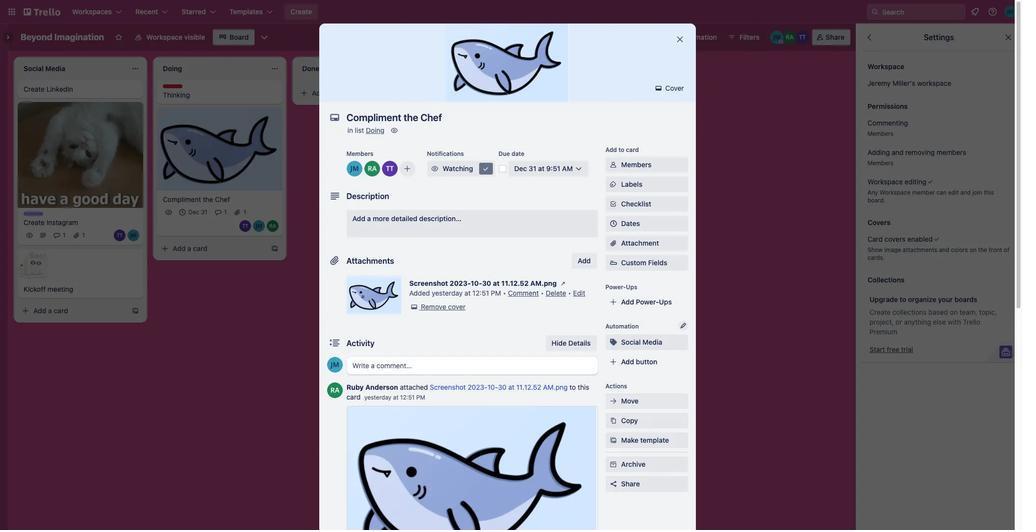 Task type: vqa. For each thing, say whether or not it's contained in the screenshot.
The Writer
no



Task type: locate. For each thing, give the bounding box(es) containing it.
add a card button down 'dec 31'
[[157, 241, 267, 256]]

0 vertical spatial 10-
[[471, 279, 482, 287]]

jeremy miller's workspace
[[868, 79, 951, 87]]

2 horizontal spatial ruby anderson (rubyanderson7) image
[[783, 30, 796, 44]]

1 vertical spatial screenshot
[[430, 383, 466, 391]]

2 vertical spatial and
[[939, 246, 949, 254]]

power-ups
[[606, 284, 637, 291]]

2 vertical spatial ruby anderson (rubyanderson7) image
[[267, 220, 279, 232]]

share
[[826, 33, 845, 41], [621, 480, 640, 488]]

card inside to this card
[[347, 393, 361, 401]]

1 horizontal spatial add a card
[[173, 244, 208, 252]]

on right colors
[[970, 246, 977, 254]]

and left 'join'
[[961, 189, 971, 196]]

kickoff meeting link
[[24, 285, 137, 295]]

sm image inside move link
[[608, 396, 618, 406]]

0 vertical spatial jeremy miller (jeremymiller198) image
[[1005, 6, 1016, 18]]

thinking link
[[163, 90, 277, 100]]

add a card for rightmost the add a card button
[[312, 89, 347, 97]]

sm image left the copy
[[608, 416, 618, 426]]

team,
[[960, 308, 978, 316]]

list right another
[[491, 63, 501, 72]]

a for left the add a card button
[[48, 307, 52, 315]]

to inside to this card
[[570, 383, 576, 391]]

add a card button up the in
[[296, 85, 406, 101]]

topic,
[[979, 308, 997, 316]]

1 vertical spatial pm
[[416, 394, 425, 401]]

sm image inside automation button
[[666, 29, 680, 43]]

star or unstar board image
[[115, 33, 123, 41]]

sm image down notifications
[[430, 164, 440, 174]]

sm image inside 'archive' link
[[608, 460, 618, 469]]

0 horizontal spatial dec
[[188, 208, 199, 216]]

checklist link
[[606, 196, 688, 212]]

0 horizontal spatial list
[[355, 126, 364, 134]]

or
[[896, 318, 902, 326]]

dec down compliment the chef
[[188, 208, 199, 216]]

0 horizontal spatial and
[[892, 148, 904, 156]]

sm image
[[389, 126, 399, 135], [608, 160, 618, 170], [430, 164, 440, 174], [608, 180, 618, 189], [608, 199, 618, 209], [608, 416, 618, 426], [608, 436, 618, 445]]

at down anderson
[[393, 394, 399, 401]]

labels
[[621, 180, 642, 188]]

automation
[[680, 33, 717, 41], [606, 323, 639, 330]]

create for create
[[290, 7, 312, 16]]

0 vertical spatial 12:51
[[473, 289, 489, 297]]

1 horizontal spatial 30
[[498, 383, 507, 391]]

add a more detailed description… link
[[347, 210, 598, 237]]

description…
[[419, 214, 462, 223]]

watching
[[443, 164, 473, 173]]

12:51 down the screenshot 2023-10-30 at 11.12.52 am.png
[[473, 289, 489, 297]]

dates button
[[606, 216, 688, 232]]

ups down fields
[[659, 298, 672, 306]]

create from template… image
[[271, 245, 279, 252], [131, 307, 139, 315]]

chef
[[215, 195, 230, 203]]

kickoff meeting
[[24, 285, 73, 294]]

Board name text field
[[16, 29, 109, 45]]

create inside 'upgrade to organize your boards create collections based on team, topic, project, or anything else with trello premium'
[[870, 308, 891, 316]]

1 horizontal spatial and
[[939, 246, 949, 254]]

in list doing
[[348, 126, 385, 134]]

2 horizontal spatial and
[[961, 189, 971, 196]]

9:51
[[546, 164, 560, 173]]

the left the front
[[978, 246, 987, 254]]

primary element
[[0, 0, 1022, 24]]

create from template… image for left the add a card button
[[131, 307, 139, 315]]

2 vertical spatial to
[[570, 383, 576, 391]]

am.png down hide
[[543, 383, 568, 391]]

10- up added yesterday at 12:51 pm
[[471, 279, 482, 287]]

at inside button
[[538, 164, 545, 173]]

sm image
[[666, 29, 680, 43], [654, 83, 664, 93], [481, 164, 491, 174], [558, 279, 568, 288], [409, 302, 419, 312], [608, 337, 618, 347], [608, 396, 618, 406], [608, 460, 618, 469]]

to inside 'upgrade to organize your boards create collections based on team, topic, project, or anything else with trello premium'
[[900, 295, 906, 304]]

0 horizontal spatial automation
[[606, 323, 639, 330]]

workspace left visible
[[146, 33, 183, 41]]

screenshot up added
[[409, 279, 448, 287]]

to this card
[[347, 383, 589, 401]]

sm image left labels
[[608, 180, 618, 189]]

and inside 'adding and removing members members'
[[892, 148, 904, 156]]

add button
[[621, 358, 657, 366]]

dec down date
[[514, 164, 527, 173]]

1 horizontal spatial add a card button
[[157, 241, 267, 256]]

members down adding
[[868, 159, 894, 167]]

social media button
[[606, 335, 688, 350]]

terry turtle (terryturtle) image
[[382, 161, 398, 177]]

1 vertical spatial 12:51
[[400, 394, 415, 401]]

yesterday up remove cover
[[432, 289, 463, 297]]

1 horizontal spatial create from template… image
[[271, 245, 279, 252]]

checklist
[[621, 200, 651, 208]]

jeremy miller (jeremymiller198) image right the filters
[[770, 30, 784, 44]]

dec inside button
[[514, 164, 527, 173]]

0 vertical spatial add a card
[[312, 89, 347, 97]]

ruby anderson (rubyanderson7) image
[[783, 30, 796, 44], [364, 161, 380, 177], [267, 220, 279, 232]]

on inside show image attachments and colors on the front of cards.
[[970, 246, 977, 254]]

2023- down write a comment text box
[[468, 383, 488, 391]]

0 vertical spatial add a card button
[[296, 85, 406, 101]]

automation up social
[[606, 323, 639, 330]]

0 horizontal spatial yesterday
[[364, 394, 391, 401]]

1 horizontal spatial dec
[[514, 164, 527, 173]]

1 horizontal spatial share button
[[812, 29, 851, 45]]

a for rightmost the add a card button
[[327, 89, 331, 97]]

detailed
[[391, 214, 417, 223]]

dec 31 at 9:51 am button
[[508, 161, 589, 177]]

join
[[973, 189, 982, 196]]

0 vertical spatial dec
[[514, 164, 527, 173]]

add a card for the middle the add a card button
[[173, 244, 208, 252]]

cover
[[448, 303, 466, 311]]

1 horizontal spatial to
[[619, 146, 625, 154]]

0 horizontal spatial add a card
[[33, 307, 68, 315]]

create from template… image for the middle the add a card button
[[271, 245, 279, 252]]

1 horizontal spatial on
[[970, 246, 977, 254]]

0 horizontal spatial 31
[[201, 208, 207, 216]]

1 vertical spatial 10-
[[488, 383, 498, 391]]

board.
[[868, 197, 886, 204]]

adding
[[868, 148, 890, 156]]

1 horizontal spatial ruby anderson (rubyanderson7) image
[[364, 161, 380, 177]]

0 vertical spatial and
[[892, 148, 904, 156]]

pm down the screenshot 2023-10-30 at 11.12.52 am.png
[[491, 289, 501, 297]]

search image
[[871, 8, 879, 16]]

1 vertical spatial 31
[[201, 208, 207, 216]]

added
[[409, 289, 430, 297]]

add to card
[[606, 146, 639, 154]]

1 vertical spatial this
[[578, 383, 589, 391]]

sm image inside make template 'link'
[[608, 436, 618, 445]]

jeremy miller (jeremymiller198) image
[[770, 30, 784, 44], [347, 161, 362, 177], [253, 220, 265, 232], [327, 357, 343, 373]]

1 vertical spatial 11.12.52
[[516, 383, 541, 391]]

create inside button
[[290, 7, 312, 16]]

in
[[348, 126, 353, 134]]

0 horizontal spatial ups
[[626, 284, 637, 291]]

color: bold red, title: "thoughts" element
[[163, 84, 190, 92]]

0 horizontal spatial 10-
[[471, 279, 482, 287]]

to up the members link
[[619, 146, 625, 154]]

color: purple, title: none image
[[24, 212, 43, 216]]

and right adding
[[892, 148, 904, 156]]

sm image left checklist
[[608, 199, 618, 209]]

1 vertical spatial dec
[[188, 208, 199, 216]]

1 horizontal spatial power-
[[636, 298, 659, 306]]

1 down compliment the chef link
[[243, 208, 246, 216]]

to left actions
[[570, 383, 576, 391]]

sm image for watching
[[430, 164, 440, 174]]

back to home image
[[24, 4, 60, 20]]

1 vertical spatial list
[[355, 126, 364, 134]]

0 horizontal spatial on
[[950, 308, 958, 316]]

None text field
[[342, 109, 665, 127]]

sm image inside copy "link"
[[608, 416, 618, 426]]

1 vertical spatial power-
[[636, 298, 659, 306]]

1 vertical spatial to
[[900, 295, 906, 304]]

added yesterday at 12:51 pm
[[409, 289, 501, 297]]

more
[[373, 214, 389, 223]]

pm down attached at the left of the page
[[416, 394, 425, 401]]

sm image inside cover link
[[654, 83, 664, 93]]

and left colors
[[939, 246, 949, 254]]

card for left the add a card button
[[54, 307, 68, 315]]

show image attachments and colors on the front of cards.
[[868, 246, 1010, 261]]

open information menu image
[[988, 7, 998, 17]]

create for create instagram
[[24, 218, 45, 227]]

ups inside add power-ups link
[[659, 298, 672, 306]]

1 vertical spatial add a card
[[173, 244, 208, 252]]

this right 'join'
[[984, 189, 994, 196]]

1 down create instagram link
[[82, 232, 85, 239]]

the inside show image attachments and colors on the front of cards.
[[978, 246, 987, 254]]

jeremy miller (jeremymiller198) image
[[1005, 6, 1016, 18], [128, 230, 139, 242]]

at left 9:51
[[538, 164, 545, 173]]

ups up add power-ups
[[626, 284, 637, 291]]

members inside commenting members
[[868, 130, 894, 137]]

0 horizontal spatial this
[[578, 383, 589, 391]]

0 vertical spatial yesterday
[[432, 289, 463, 297]]

make template link
[[606, 433, 688, 448]]

10-
[[471, 279, 482, 287], [488, 383, 498, 391]]

0 horizontal spatial share
[[621, 480, 640, 488]]

automation left filters button
[[680, 33, 717, 41]]

workspace up any at the right top of page
[[868, 178, 903, 186]]

1 vertical spatial share button
[[606, 476, 688, 492]]

add a card
[[312, 89, 347, 97], [173, 244, 208, 252], [33, 307, 68, 315]]

filters button
[[725, 29, 763, 45]]

remove cover
[[421, 303, 466, 311]]

sm image inside social media button
[[608, 337, 618, 347]]

1 horizontal spatial 10-
[[488, 383, 498, 391]]

ruby
[[347, 383, 364, 391]]

1 vertical spatial the
[[978, 246, 987, 254]]

sm image for cover link
[[654, 83, 664, 93]]

members down commenting
[[868, 130, 894, 137]]

create for create linkedin
[[24, 85, 45, 93]]

31 inside checkbox
[[201, 208, 207, 216]]

sm image inside labels link
[[608, 180, 618, 189]]

add power-ups
[[621, 298, 672, 306]]

workspace up jeremy
[[868, 62, 904, 71]]

sm image for labels
[[608, 180, 618, 189]]

12:51 down attached at the left of the page
[[400, 394, 415, 401]]

am
[[562, 164, 573, 173]]

screenshot down write a comment text box
[[430, 383, 466, 391]]

0 horizontal spatial create from template… image
[[131, 307, 139, 315]]

sm image for remove cover link
[[409, 302, 419, 312]]

0 horizontal spatial 30
[[482, 279, 491, 287]]

10- down write a comment text box
[[488, 383, 498, 391]]

the
[[203, 195, 213, 203], [978, 246, 987, 254]]

on up with
[[950, 308, 958, 316]]

31 inside button
[[529, 164, 536, 173]]

members link
[[606, 157, 688, 173]]

0 vertical spatial create from template… image
[[271, 245, 279, 252]]

automation inside button
[[680, 33, 717, 41]]

0 vertical spatial 11.12.52
[[501, 279, 529, 287]]

31 down compliment the chef
[[201, 208, 207, 216]]

Mark due date as complete checkbox
[[499, 165, 506, 173]]

sm image left make
[[608, 436, 618, 445]]

0 notifications image
[[969, 6, 981, 18]]

1 horizontal spatial share
[[826, 33, 845, 41]]

2 vertical spatial add a card
[[33, 307, 68, 315]]

archive
[[621, 460, 646, 468]]

0 vertical spatial pm
[[491, 289, 501, 297]]

workspace inside workspace visible button
[[146, 33, 183, 41]]

31 for dec 31
[[201, 208, 207, 216]]

make template
[[621, 436, 669, 444]]

workspace down workspace editing
[[880, 189, 911, 196]]

0 vertical spatial 2023-
[[450, 279, 471, 287]]

to up collections
[[900, 295, 906, 304]]

0 vertical spatial automation
[[680, 33, 717, 41]]

miller's
[[893, 79, 916, 87]]

1 horizontal spatial ups
[[659, 298, 672, 306]]

2023- up added yesterday at 12:51 pm
[[450, 279, 471, 287]]

sm image inside the members link
[[608, 160, 618, 170]]

2 horizontal spatial add a card
[[312, 89, 347, 97]]

custom fields
[[621, 258, 667, 267]]

project,
[[870, 318, 894, 326]]

sm image down add to card
[[608, 160, 618, 170]]

power- down power-ups
[[636, 298, 659, 306]]

dec
[[514, 164, 527, 173], [188, 208, 199, 216]]

0 horizontal spatial to
[[570, 383, 576, 391]]

1 vertical spatial 2023-
[[468, 383, 488, 391]]

add a card button down kickoff meeting link on the bottom of page
[[18, 303, 128, 319]]

0 vertical spatial the
[[203, 195, 213, 203]]

thinking
[[163, 91, 190, 99]]

this left actions
[[578, 383, 589, 391]]

dec inside checkbox
[[188, 208, 199, 216]]

sm image inside checklist link
[[608, 199, 618, 209]]

1 vertical spatial jeremy miller (jeremymiller198) image
[[128, 230, 139, 242]]

0 vertical spatial to
[[619, 146, 625, 154]]

workspace for workspace visible
[[146, 33, 183, 41]]

list right the in
[[355, 126, 364, 134]]

sm image for automation button
[[666, 29, 680, 43]]

0 horizontal spatial share button
[[606, 476, 688, 492]]

power- down custom
[[606, 284, 626, 291]]

automation button
[[666, 29, 723, 45]]

attachments
[[347, 257, 394, 265]]

11.12.52
[[501, 279, 529, 287], [516, 383, 541, 391]]

30 up added yesterday at 12:51 pm
[[482, 279, 491, 287]]

add members to card image
[[403, 164, 411, 174]]

instagram
[[46, 218, 78, 227]]

dec for dec 31
[[188, 208, 199, 216]]

create
[[290, 7, 312, 16], [24, 85, 45, 93], [24, 218, 45, 227], [870, 308, 891, 316]]

template
[[640, 436, 669, 444]]

1 vertical spatial ups
[[659, 298, 672, 306]]

delete link
[[546, 289, 566, 297]]

to for card
[[619, 146, 625, 154]]

2 horizontal spatial add a card button
[[296, 85, 406, 101]]

sm image inside watching button
[[430, 164, 440, 174]]

31 left 9:51
[[529, 164, 536, 173]]

0 vertical spatial list
[[491, 63, 501, 72]]

31 for dec 31 at 9:51 am
[[529, 164, 536, 173]]

workspace for workspace editing
[[868, 178, 903, 186]]

1 vertical spatial yesterday
[[364, 394, 391, 401]]

the left the chef
[[203, 195, 213, 203]]

based
[[929, 308, 948, 316]]

edit
[[948, 189, 959, 196]]

terry turtle (terryturtle) image
[[795, 30, 809, 44], [239, 220, 251, 232], [114, 230, 126, 242]]

1 horizontal spatial automation
[[680, 33, 717, 41]]

adding and removing members members
[[868, 148, 966, 167]]

attachment button
[[606, 235, 688, 251]]

ruby anderson attached screenshot 2023-10-30 at 11.12.52 am.png
[[347, 383, 568, 391]]

0 vertical spatial this
[[984, 189, 994, 196]]

am.png up delete
[[530, 279, 557, 287]]

30 down write a comment text box
[[498, 383, 507, 391]]

12:51
[[473, 289, 489, 297], [400, 394, 415, 401]]

dec for dec 31 at 9:51 am
[[514, 164, 527, 173]]

list
[[491, 63, 501, 72], [355, 126, 364, 134]]

1 vertical spatial and
[[961, 189, 971, 196]]

to
[[619, 146, 625, 154], [900, 295, 906, 304], [570, 383, 576, 391]]

yesterday down anderson
[[364, 394, 391, 401]]

1 horizontal spatial list
[[491, 63, 501, 72]]

power- inside add power-ups link
[[636, 298, 659, 306]]

1 vertical spatial on
[[950, 308, 958, 316]]

1 horizontal spatial this
[[984, 189, 994, 196]]

1 vertical spatial create from template… image
[[131, 307, 139, 315]]



Task type: describe. For each thing, give the bounding box(es) containing it.
and inside show image attachments and colors on the front of cards.
[[939, 246, 949, 254]]

screenshot 2023-10-30 at 11.12.52 am.png link
[[430, 383, 568, 391]]

cover link
[[651, 80, 690, 96]]

custom fields button
[[606, 258, 688, 268]]

make
[[621, 436, 639, 444]]

social
[[621, 338, 641, 346]]

dec 31 at 9:51 am
[[514, 164, 573, 173]]

this inside to this card
[[578, 383, 589, 391]]

date
[[512, 150, 525, 157]]

button
[[636, 358, 657, 366]]

hide details
[[552, 339, 591, 347]]

create linkedin
[[24, 85, 73, 93]]

sm image for copy
[[608, 416, 618, 426]]

Dec 31 checkbox
[[177, 206, 210, 218]]

move link
[[606, 393, 688, 409]]

a for the middle the add a card button
[[187, 244, 191, 252]]

0 horizontal spatial terry turtle (terryturtle) image
[[114, 230, 126, 242]]

with
[[948, 318, 961, 326]]

customize views image
[[260, 32, 269, 42]]

1 horizontal spatial terry turtle (terryturtle) image
[[239, 220, 251, 232]]

start free trial
[[870, 345, 913, 354]]

thoughts
[[163, 84, 190, 92]]

trial
[[901, 345, 913, 354]]

1 vertical spatial am.png
[[543, 383, 568, 391]]

description
[[347, 192, 389, 201]]

0 horizontal spatial add a card button
[[18, 303, 128, 319]]

commenting members
[[868, 119, 908, 137]]

0 vertical spatial share
[[826, 33, 845, 41]]

removing
[[906, 148, 935, 156]]

copy link
[[606, 413, 688, 429]]

hide details link
[[546, 336, 597, 351]]

1 vertical spatial ruby anderson (rubyanderson7) image
[[364, 161, 380, 177]]

sm image for members
[[608, 160, 618, 170]]

collections
[[868, 276, 905, 284]]

start
[[870, 345, 885, 354]]

add button
[[572, 253, 597, 269]]

1 vertical spatial add a card button
[[157, 241, 267, 256]]

jeremy
[[868, 79, 891, 87]]

media
[[643, 338, 662, 346]]

enabled
[[908, 235, 933, 243]]

members
[[937, 148, 966, 156]]

cards.
[[868, 254, 885, 261]]

attachment
[[621, 239, 659, 247]]

at down write a comment text box
[[508, 383, 515, 391]]

sm image for 'archive' link
[[608, 460, 618, 469]]

workspace editing
[[868, 178, 927, 186]]

0 vertical spatial screenshot
[[409, 279, 448, 287]]

due
[[499, 150, 510, 157]]

thoughts thinking
[[163, 84, 190, 99]]

0 horizontal spatial power-
[[606, 284, 626, 291]]

covers
[[868, 218, 891, 227]]

board
[[230, 33, 249, 41]]

cover
[[664, 84, 684, 92]]

members down the in list doing
[[347, 150, 373, 157]]

sm image for social media button
[[608, 337, 618, 347]]

watching button
[[427, 161, 495, 177]]

add power-ups link
[[606, 294, 688, 310]]

0 vertical spatial ruby anderson (rubyanderson7) image
[[783, 30, 796, 44]]

0 horizontal spatial ruby anderson (rubyanderson7) image
[[267, 220, 279, 232]]

sm image for move link
[[608, 396, 618, 406]]

comment
[[508, 289, 539, 297]]

sm image inside watching button
[[481, 164, 491, 174]]

kickoff
[[24, 285, 46, 294]]

imagination
[[54, 32, 104, 42]]

dec 31
[[188, 208, 207, 216]]

sm image for checklist
[[608, 199, 618, 209]]

organize
[[908, 295, 937, 304]]

add button button
[[606, 354, 688, 370]]

anderson
[[365, 383, 398, 391]]

your
[[938, 295, 953, 304]]

this inside any workspace member can edit and join this board.
[[984, 189, 994, 196]]

covers
[[885, 235, 906, 243]]

permissions
[[868, 102, 908, 110]]

to for organize
[[900, 295, 906, 304]]

edit link
[[573, 289, 585, 297]]

beyond
[[21, 32, 52, 42]]

labels link
[[606, 177, 688, 192]]

attachments
[[903, 246, 938, 254]]

beyond imagination
[[21, 32, 104, 42]]

workspace visible
[[146, 33, 205, 41]]

doing
[[366, 126, 385, 134]]

screenshot 2023-10-30 at 11.12.52 am.png
[[409, 279, 557, 287]]

workspace inside any workspace member can edit and join this board.
[[880, 189, 911, 196]]

move
[[621, 397, 639, 405]]

1 vertical spatial automation
[[606, 323, 639, 330]]

0 horizontal spatial pm
[[416, 394, 425, 401]]

Search field
[[879, 4, 965, 19]]

remove cover link
[[409, 302, 466, 312]]

fields
[[648, 258, 667, 267]]

0 horizontal spatial jeremy miller (jeremymiller198) image
[[128, 230, 139, 242]]

add a card for left the add a card button
[[33, 307, 68, 315]]

1 vertical spatial 30
[[498, 383, 507, 391]]

sm image right doing link
[[389, 126, 399, 135]]

members up labels
[[621, 160, 652, 169]]

social media
[[621, 338, 662, 346]]

collections
[[893, 308, 927, 316]]

start free trial button
[[870, 345, 913, 355]]

ruby anderson (rubyanderson7) image
[[327, 383, 343, 398]]

trello
[[963, 318, 980, 326]]

yesterday at 12:51 pm link
[[364, 394, 425, 401]]

workspace for workspace
[[868, 62, 904, 71]]

1 down the chef
[[224, 208, 227, 216]]

edit
[[573, 289, 585, 297]]

and inside any workspace member can edit and join this board.
[[961, 189, 971, 196]]

workspace visible button
[[129, 29, 211, 45]]

any workspace member can edit and join this board.
[[868, 189, 994, 204]]

members inside 'adding and removing members members'
[[868, 159, 894, 167]]

Write a comment text field
[[347, 357, 598, 375]]

1 horizontal spatial pm
[[491, 289, 501, 297]]

comment link
[[508, 289, 539, 297]]

member
[[912, 189, 935, 196]]

0 vertical spatial 30
[[482, 279, 491, 287]]

activity
[[347, 339, 375, 348]]

1 vertical spatial share
[[621, 480, 640, 488]]

1 down instagram at the left of page
[[63, 232, 66, 239]]

add inside "button"
[[578, 257, 591, 265]]

on inside 'upgrade to organize your boards create collections based on team, topic, project, or anything else with trello premium'
[[950, 308, 958, 316]]

jeremy miller (jeremymiller198) image up description
[[347, 161, 362, 177]]

sm image for make template
[[608, 436, 618, 445]]

actions
[[606, 383, 627, 390]]

another
[[464, 63, 489, 72]]

jeremy miller (jeremymiller198) image down compliment the chef link
[[253, 220, 265, 232]]

2 horizontal spatial terry turtle (terryturtle) image
[[795, 30, 809, 44]]

list inside button
[[491, 63, 501, 72]]

at up added yesterday at 12:51 pm
[[493, 279, 500, 287]]

card for rightmost the add a card button
[[332, 89, 347, 97]]

create button
[[285, 4, 318, 20]]

1 horizontal spatial yesterday
[[432, 289, 463, 297]]

0 vertical spatial am.png
[[530, 279, 557, 287]]

due date
[[499, 150, 525, 157]]

0 horizontal spatial the
[[203, 195, 213, 203]]

copy
[[621, 416, 638, 425]]

1 horizontal spatial jeremy miller (jeremymiller198) image
[[1005, 6, 1016, 18]]

colors
[[951, 246, 968, 254]]

jeremy miller (jeremymiller198) image up ruby anderson (rubyanderson7) icon
[[327, 357, 343, 373]]

card for the middle the add a card button
[[193, 244, 208, 252]]

any
[[868, 189, 878, 196]]

at up the cover
[[465, 289, 471, 297]]

upgrade
[[870, 295, 898, 304]]

boards
[[955, 295, 978, 304]]

1 horizontal spatial 12:51
[[473, 289, 489, 297]]



